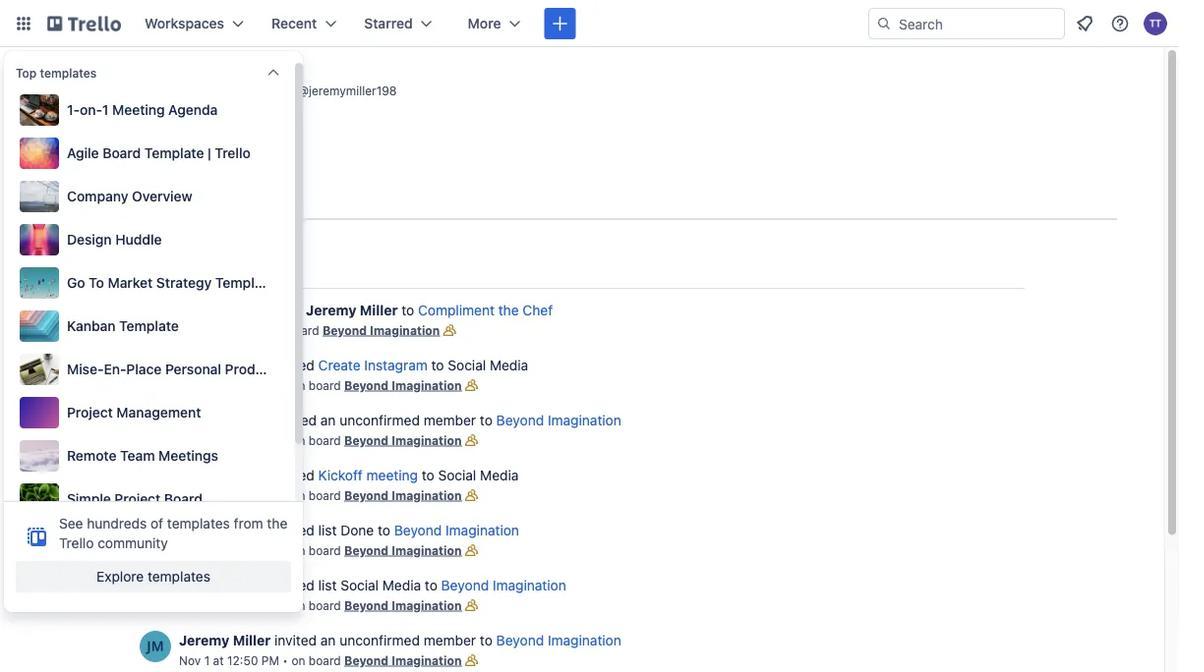 Task type: vqa. For each thing, say whether or not it's contained in the screenshot.
Nov 1 at 12:50 PM link related to Jeremy Miller added Kickoff meeting to Social Media
yes



Task type: locate. For each thing, give the bounding box(es) containing it.
5 pm from the top
[[262, 599, 279, 613]]

0 horizontal spatial board
[[103, 145, 141, 161]]

social right meeting
[[438, 468, 477, 484]]

invited down "productivity"
[[275, 413, 317, 429]]

an down jeremy miller added list social media to beyond imagination
[[321, 633, 336, 649]]

3 all members of the workspace can see and edit this board. image from the top
[[462, 596, 482, 616]]

templates for top templates
[[40, 66, 97, 80]]

recent
[[272, 15, 317, 31]]

2 12:50 from the top
[[227, 434, 258, 448]]

1 horizontal spatial activity
[[179, 260, 236, 279]]

2 nov 1 at 12:50 pm link from the top
[[179, 489, 279, 503]]

1 vertical spatial social
[[438, 468, 477, 484]]

on
[[270, 324, 284, 337], [292, 379, 305, 393], [292, 434, 305, 448], [292, 489, 305, 503], [292, 544, 305, 558], [292, 599, 305, 613], [292, 654, 305, 668]]

company overview button
[[16, 177, 283, 216]]

more
[[468, 15, 501, 31]]

1 for third jeremy miller (jeremymiller198) icon from the top of the page
[[204, 654, 210, 668]]

jeremy miller added kickoff meeting to social media
[[179, 468, 519, 484]]

jeremy miller invited an unconfirmed member to beyond imagination down instagram
[[179, 413, 622, 429]]

1 vertical spatial nov 1 at 12:50 pm link
[[179, 489, 279, 503]]

@jeremymiller198
[[298, 84, 397, 98]]

1 vertical spatial unconfirmed
[[340, 633, 420, 649]]

jeremy
[[151, 73, 230, 100], [306, 303, 357, 319], [179, 358, 230, 374], [179, 413, 230, 429], [179, 468, 230, 484], [179, 523, 230, 539], [179, 578, 230, 594], [179, 633, 230, 649]]

2 unconfirmed from the top
[[340, 633, 420, 649]]

0 vertical spatial invited
[[275, 413, 317, 429]]

kickoff
[[318, 468, 363, 484]]

templates right of
[[167, 516, 230, 532]]

0 vertical spatial media
[[490, 358, 529, 374]]

jeremy miller @jeremymiller198
[[151, 73, 397, 100]]

templates for explore templates
[[148, 569, 210, 586]]

1 jeremy miller (jeremymiller198) image from the top
[[140, 356, 171, 388]]

agenda
[[168, 102, 218, 118]]

all members of the workspace can see and edit this board. image
[[440, 321, 460, 340], [462, 376, 482, 396], [462, 431, 482, 451], [462, 651, 482, 671]]

beyond
[[323, 324, 367, 337], [344, 379, 389, 393], [497, 413, 544, 429], [344, 434, 389, 448], [344, 489, 389, 503], [394, 523, 442, 539], [344, 544, 389, 558], [441, 578, 489, 594], [344, 599, 389, 613], [497, 633, 544, 649], [344, 654, 389, 668]]

jeremy miller invited an unconfirmed member to beyond imagination down jeremy miller added list social media to beyond imagination
[[179, 633, 622, 649]]

kanban
[[67, 318, 116, 335]]

social down done
[[341, 578, 379, 594]]

beyond imagination link
[[323, 324, 440, 337], [344, 379, 462, 393], [497, 413, 622, 429], [344, 434, 462, 448], [344, 489, 462, 503], [394, 523, 519, 539], [344, 544, 462, 558], [441, 578, 567, 594], [344, 599, 462, 613], [497, 633, 622, 649], [344, 654, 462, 668]]

agile board template | trello button
[[16, 134, 283, 173]]

added for done
[[275, 523, 315, 539]]

menu containing 1-on-1 meeting agenda
[[16, 91, 355, 559]]

simple project board
[[67, 491, 202, 508]]

nov 1 at 12:50 pm link for jeremy miller added kickoff meeting to social media
[[179, 489, 279, 503]]

huddle
[[115, 232, 162, 248]]

list left done
[[318, 523, 337, 539]]

added
[[262, 303, 302, 319], [275, 358, 315, 374], [275, 468, 315, 484], [275, 523, 315, 539], [275, 578, 315, 594]]

0 vertical spatial project
[[67, 405, 113, 421]]

0 vertical spatial nov 1 at 12:50 pm link
[[179, 379, 279, 393]]

board
[[287, 324, 319, 337], [309, 379, 341, 393], [309, 434, 341, 448], [309, 489, 341, 503], [309, 544, 341, 558], [309, 599, 341, 613], [309, 654, 341, 668]]

an down system
[[321, 413, 336, 429]]

nov for third jeremy miller (jeremymiller198) icon from the top of the page
[[179, 654, 201, 668]]

member down instagram
[[424, 413, 476, 429]]

media for jeremy miller added create instagram to social media
[[490, 358, 529, 374]]

unconfirmed down create instagram link
[[340, 413, 420, 429]]

3 at from the top
[[213, 489, 224, 503]]

2 jeremy miller invited an unconfirmed member to beyond imagination from the top
[[179, 633, 622, 649]]

jeremy miller (jeremymiller198) image
[[140, 411, 171, 443], [140, 466, 171, 498], [140, 632, 171, 663]]

0 vertical spatial an
[[321, 413, 336, 429]]

1 12:50 from the top
[[227, 379, 258, 393]]

mise-en-place personal productivity system
[[67, 362, 355, 378]]

to
[[89, 275, 104, 291]]

jeremy miller (jeremymiller198) image right en-
[[140, 356, 171, 388]]

2 vertical spatial jeremy miller (jeremymiller198) image
[[140, 632, 171, 663]]

activity up design
[[47, 191, 99, 208]]

2 list from the top
[[318, 578, 337, 594]]

1 vertical spatial board
[[164, 491, 202, 508]]

jeremy miller invited an unconfirmed member to beyond imagination for 3rd jeremy miller (jeremymiller198) icon from the bottom of the page
[[179, 413, 622, 429]]

jeremy miller (jeremymiller198) image down remote team meetings
[[140, 466, 171, 498]]

social for meeting
[[438, 468, 477, 484]]

unconfirmed
[[340, 413, 420, 429], [340, 633, 420, 649]]

1 vertical spatial trello
[[59, 536, 94, 552]]

board right agile
[[103, 145, 141, 161]]

0 vertical spatial unconfirmed
[[340, 413, 420, 429]]

1 vertical spatial templates
[[167, 516, 230, 532]]

the for from
[[267, 516, 288, 532]]

0 vertical spatial list
[[318, 523, 337, 539]]

jeremy miller (jeremymiller198) image down explore templates link on the bottom of page
[[140, 632, 171, 663]]

personal
[[165, 362, 221, 378]]

3 nov from the top
[[179, 489, 201, 503]]

unconfirmed down jeremy miller added list social media to beyond imagination
[[340, 633, 420, 649]]

1 at from the top
[[213, 379, 224, 393]]

added down 2 minutes ago • on board beyond imagination in the left of the page
[[275, 358, 315, 374]]

2 vertical spatial jeremy miller (jeremymiller198) image
[[140, 577, 171, 608]]

minutes
[[190, 324, 234, 337]]

2 nov from the top
[[179, 434, 201, 448]]

simple project board button
[[16, 480, 283, 519]]

2 vertical spatial template
[[119, 318, 179, 335]]

the left chef
[[499, 303, 519, 319]]

1 vertical spatial all members of the workspace can see and edit this board. image
[[462, 541, 482, 561]]

nov
[[179, 379, 201, 393], [179, 434, 201, 448], [179, 489, 201, 503], [179, 544, 201, 558], [179, 599, 201, 613], [179, 654, 201, 668]]

member
[[424, 413, 476, 429], [424, 633, 476, 649]]

•
[[261, 324, 267, 337], [283, 379, 288, 393], [283, 434, 288, 448], [283, 489, 288, 503], [283, 544, 288, 558], [283, 599, 288, 613], [283, 654, 288, 668]]

1 vertical spatial jeremy miller (jeremymiller198) image
[[140, 466, 171, 498]]

1 vertical spatial invited
[[275, 633, 317, 649]]

0 vertical spatial board
[[103, 145, 141, 161]]

compliment
[[418, 303, 495, 319]]

1 nov 1 at 12:50 pm link from the top
[[179, 379, 279, 393]]

the inside see hundreds of templates from the trello community
[[267, 516, 288, 532]]

templates
[[40, 66, 97, 80], [167, 516, 230, 532], [148, 569, 210, 586]]

0 horizontal spatial project
[[67, 405, 113, 421]]

1 horizontal spatial board
[[164, 491, 202, 508]]

the
[[499, 303, 519, 319], [267, 516, 288, 532]]

2 vertical spatial templates
[[148, 569, 210, 586]]

5 nov from the top
[[179, 599, 201, 613]]

1 vertical spatial the
[[267, 516, 288, 532]]

member down jeremy miller added list social media to beyond imagination
[[424, 633, 476, 649]]

open information menu image
[[1111, 14, 1130, 33]]

added right 'from'
[[275, 523, 315, 539]]

social
[[448, 358, 486, 374], [438, 468, 477, 484], [341, 578, 379, 594]]

jeremy miller (jeremymiller198) image
[[140, 356, 171, 388], [140, 521, 171, 553], [140, 577, 171, 608]]

top templates
[[16, 66, 97, 80]]

social for instagram
[[448, 358, 486, 374]]

1 unconfirmed from the top
[[340, 413, 420, 429]]

0 vertical spatial member
[[424, 413, 476, 429]]

0 vertical spatial jeremy miller (jeremymiller198) image
[[140, 411, 171, 443]]

0 vertical spatial templates
[[40, 66, 97, 80]]

5 12:50 from the top
[[227, 599, 258, 613]]

0 vertical spatial all members of the workspace can see and edit this board. image
[[462, 486, 482, 506]]

jeremy miller invited an unconfirmed member to beyond imagination
[[179, 413, 622, 429], [179, 633, 622, 649]]

templates up '1-'
[[40, 66, 97, 80]]

1 vertical spatial media
[[480, 468, 519, 484]]

1 invited from the top
[[275, 413, 317, 429]]

create
[[318, 358, 361, 374]]

board
[[103, 145, 141, 161], [164, 491, 202, 508]]

an
[[321, 413, 336, 429], [321, 633, 336, 649]]

0 horizontal spatial activity
[[47, 191, 99, 208]]

6 nov from the top
[[179, 654, 201, 668]]

invited for 3rd jeremy miller (jeremymiller198) icon from the bottom of the page
[[275, 413, 317, 429]]

project
[[67, 405, 113, 421], [115, 491, 161, 508]]

invited for third jeremy miller (jeremymiller198) icon from the top of the page
[[275, 633, 317, 649]]

3 jeremy miller (jeremymiller198) image from the top
[[140, 577, 171, 608]]

all members of the workspace can see and edit this board. image
[[462, 486, 482, 506], [462, 541, 482, 561], [462, 596, 482, 616]]

jeremy up meetings
[[179, 413, 230, 429]]

nov 1 at 12:50 pm link up 'from'
[[179, 489, 279, 503]]

1 vertical spatial template
[[215, 275, 275, 291]]

list for social
[[318, 578, 337, 594]]

explore
[[97, 569, 144, 586]]

jeremy miller (jeremymiller198) image up remote team meetings
[[140, 411, 171, 443]]

to
[[402, 303, 414, 319], [432, 358, 444, 374], [480, 413, 493, 429], [422, 468, 435, 484], [378, 523, 391, 539], [425, 578, 438, 594], [480, 633, 493, 649]]

mise-
[[67, 362, 104, 378]]

1
[[102, 102, 109, 118], [204, 379, 210, 393], [204, 434, 210, 448], [204, 489, 210, 503], [204, 544, 210, 558], [204, 599, 210, 613], [204, 654, 210, 668]]

starred
[[364, 15, 413, 31]]

kickoff meeting link
[[318, 468, 418, 484]]

0 vertical spatial jeremy miller invited an unconfirmed member to beyond imagination
[[179, 413, 622, 429]]

kanban template button
[[16, 307, 283, 346]]

1 for 2nd jeremy miller (jeremymiller198) icon from the top
[[204, 489, 210, 503]]

template left | on the top left
[[144, 145, 204, 161]]

1 an from the top
[[321, 413, 336, 429]]

unconfirmed for third jeremy miller (jeremymiller198) icon from the top of the page
[[340, 633, 420, 649]]

1 nov 1 at 12:50 pm • on board beyond imagination from the top
[[179, 379, 462, 393]]

0 horizontal spatial trello
[[59, 536, 94, 552]]

more button
[[456, 8, 533, 39]]

0 vertical spatial jeremy miller (jeremymiller198) image
[[140, 356, 171, 388]]

1 vertical spatial list
[[318, 578, 337, 594]]

design
[[67, 232, 112, 248]]

list down the jeremy miller added list done to beyond imagination
[[318, 578, 337, 594]]

project inside 'button'
[[67, 405, 113, 421]]

3 pm from the top
[[262, 489, 279, 503]]

remote team meetings
[[67, 448, 218, 464]]

menu
[[16, 91, 355, 559]]

4 nov from the top
[[179, 544, 201, 558]]

3 nov 1 at 12:50 pm • on board beyond imagination from the top
[[179, 489, 462, 503]]

2 pm from the top
[[262, 434, 279, 448]]

go to market strategy template button
[[16, 264, 283, 303]]

added for meeting
[[275, 468, 315, 484]]

activity
[[47, 191, 99, 208], [179, 260, 236, 279]]

nov 1 at 12:50 pm link down mise-en-place personal productivity system
[[179, 379, 279, 393]]

1 vertical spatial jeremy miller invited an unconfirmed member to beyond imagination
[[179, 633, 622, 649]]

the right 'from'
[[267, 516, 288, 532]]

jeremy miller added create instagram to social media
[[179, 358, 529, 374]]

1 member from the top
[[424, 413, 476, 429]]

1 horizontal spatial project
[[115, 491, 161, 508]]

0 vertical spatial social
[[448, 358, 486, 374]]

added left kickoff
[[275, 468, 315, 484]]

1 vertical spatial member
[[424, 633, 476, 649]]

1 jeremy miller invited an unconfirmed member to beyond imagination from the top
[[179, 413, 622, 429]]

jeremy miller (jeremymiller198) image down simple project board button
[[140, 521, 171, 553]]

1 nov from the top
[[179, 379, 201, 393]]

1 vertical spatial an
[[321, 633, 336, 649]]

1 for added list social media to jeremy miller (jeremymiller198) image
[[204, 599, 210, 613]]

template
[[144, 145, 204, 161], [215, 275, 275, 291], [119, 318, 179, 335]]

miller
[[235, 73, 294, 100], [360, 303, 398, 319], [233, 358, 271, 374], [233, 413, 271, 429], [233, 468, 271, 484], [233, 523, 271, 539], [233, 578, 271, 594], [233, 633, 271, 649]]

invited down jeremy miller added list social media to beyond imagination
[[275, 633, 317, 649]]

list
[[318, 523, 337, 539], [318, 578, 337, 594]]

2 invited from the top
[[275, 633, 317, 649]]

0 vertical spatial trello
[[215, 145, 251, 161]]

cards
[[115, 191, 155, 208]]

1-on-1 meeting agenda
[[67, 102, 218, 118]]

1 horizontal spatial the
[[499, 303, 519, 319]]

1 vertical spatial jeremy miller (jeremymiller198) image
[[140, 521, 171, 553]]

2 all members of the workspace can see and edit this board. image from the top
[[462, 541, 482, 561]]

management
[[117, 405, 201, 421]]

1 for jeremy miller (jeremymiller198) image related to added
[[204, 379, 210, 393]]

see
[[59, 516, 83, 532]]

trello inside button
[[215, 145, 251, 161]]

6 12:50 from the top
[[227, 654, 258, 668]]

jeremy miller (jeremymiller198) image down community
[[140, 577, 171, 608]]

board up see hundreds of templates from the trello community at the bottom left of page
[[164, 491, 202, 508]]

1 horizontal spatial trello
[[215, 145, 251, 161]]

2 vertical spatial all members of the workspace can see and edit this board. image
[[462, 596, 482, 616]]

social down compliment
[[448, 358, 486, 374]]

0 horizontal spatial the
[[267, 516, 288, 532]]

trello right | on the top left
[[215, 145, 251, 161]]

template left 2
[[119, 318, 179, 335]]

12:50
[[227, 379, 258, 393], [227, 434, 258, 448], [227, 489, 258, 503], [227, 544, 258, 558], [227, 599, 258, 613], [227, 654, 258, 668]]

4 nov 1 at 12:50 pm • on board beyond imagination from the top
[[179, 544, 462, 558]]

at
[[213, 379, 224, 393], [213, 434, 224, 448], [213, 489, 224, 503], [213, 544, 224, 558], [213, 599, 224, 613], [213, 654, 224, 668]]

trello down see
[[59, 536, 94, 552]]

project up of
[[115, 491, 161, 508]]

compliment the chef link
[[418, 303, 553, 319]]

templates down see hundreds of templates from the trello community at the bottom left of page
[[148, 569, 210, 586]]

activity up minutes
[[179, 260, 236, 279]]

added down the jeremy miller added list done to beyond imagination
[[275, 578, 315, 594]]

list for done
[[318, 523, 337, 539]]

template up the ago
[[215, 275, 275, 291]]

0 vertical spatial activity
[[47, 191, 99, 208]]

project up remote
[[67, 405, 113, 421]]

2 nov 1 at 12:50 pm • on board beyond imagination from the top
[[179, 434, 462, 448]]

1 vertical spatial project
[[115, 491, 161, 508]]

0 vertical spatial the
[[499, 303, 519, 319]]

1 pm from the top
[[262, 379, 279, 393]]

strategy
[[156, 275, 212, 291]]

imagination
[[370, 324, 440, 337], [392, 379, 462, 393], [548, 413, 622, 429], [392, 434, 462, 448], [392, 489, 462, 503], [446, 523, 519, 539], [392, 544, 462, 558], [493, 578, 567, 594], [392, 599, 462, 613], [548, 633, 622, 649], [392, 654, 462, 668]]

1 list from the top
[[318, 523, 337, 539]]

1 jeremy miller (jeremymiller198) image from the top
[[140, 411, 171, 443]]

jeremy up agenda
[[151, 73, 230, 100]]

2 jeremy miller (jeremymiller198) image from the top
[[140, 521, 171, 553]]



Task type: describe. For each thing, give the bounding box(es) containing it.
1-on-1 meeting agenda button
[[16, 91, 283, 130]]

nov for jeremy miller (jeremymiller198) image related to added
[[179, 379, 201, 393]]

4 pm from the top
[[262, 544, 279, 558]]

trello inside see hundreds of templates from the trello community
[[59, 536, 94, 552]]

design huddle button
[[16, 220, 283, 260]]

jeremy up 2 minutes ago • on board beyond imagination in the left of the page
[[306, 303, 357, 319]]

search image
[[877, 16, 892, 31]]

project inside button
[[115, 491, 161, 508]]

instagram
[[364, 358, 428, 374]]

the for compliment
[[499, 303, 519, 319]]

2 vertical spatial media
[[383, 578, 421, 594]]

simple
[[67, 491, 111, 508]]

nov 1 at 12:50 pm link for jeremy miller added create instagram to social media
[[179, 379, 279, 393]]

chef
[[523, 303, 553, 319]]

remote
[[67, 448, 117, 464]]

create instagram link
[[318, 358, 428, 374]]

hundreds
[[87, 516, 147, 532]]

2 minutes ago link
[[179, 324, 258, 337]]

media for jeremy miller added kickoff meeting to social media
[[480, 468, 519, 484]]

all members of the workspace can see and edit this board. image for imagination
[[462, 541, 482, 561]]

primary element
[[0, 0, 1180, 47]]

place
[[126, 362, 162, 378]]

5 at from the top
[[213, 599, 224, 613]]

done
[[341, 523, 374, 539]]

project management button
[[16, 394, 283, 433]]

nov for added list done to's jeremy miller (jeremymiller198) image
[[179, 544, 201, 558]]

jeremy down explore templates link on the bottom of page
[[179, 633, 230, 649]]

go to market strategy template
[[67, 275, 275, 291]]

2 at from the top
[[213, 434, 224, 448]]

explore templates link
[[16, 562, 291, 593]]

3 12:50 from the top
[[227, 489, 258, 503]]

added for instagram
[[275, 358, 315, 374]]

0 vertical spatial template
[[144, 145, 204, 161]]

back to home image
[[47, 8, 121, 39]]

project management
[[67, 405, 201, 421]]

added jeremy miller to compliment the chef
[[259, 303, 553, 319]]

2 member from the top
[[424, 633, 476, 649]]

workspaces button
[[133, 8, 256, 39]]

agile
[[67, 145, 99, 161]]

meetings
[[159, 448, 218, 464]]

jeremy miller (jeremymiller198) image for added list done to
[[140, 521, 171, 553]]

recent button
[[260, 8, 349, 39]]

2 an from the top
[[321, 633, 336, 649]]

0 notifications image
[[1073, 12, 1097, 35]]

on-
[[80, 102, 102, 118]]

1-
[[67, 102, 80, 118]]

4 at from the top
[[213, 544, 224, 558]]

terry turtle (terryturtle) image
[[140, 301, 171, 333]]

starred button
[[353, 8, 444, 39]]

4 12:50 from the top
[[227, 544, 258, 558]]

mise-en-place personal productivity system button
[[16, 350, 355, 390]]

workspaces
[[145, 15, 224, 31]]

nov for added list social media to jeremy miller (jeremymiller198) image
[[179, 599, 201, 613]]

jeremy miller added list done to beyond imagination
[[179, 523, 519, 539]]

meeting
[[112, 102, 165, 118]]

en-
[[104, 362, 126, 378]]

nov for 2nd jeremy miller (jeremymiller198) icon from the top
[[179, 489, 201, 503]]

1 vertical spatial activity
[[179, 260, 236, 279]]

6 pm from the top
[[262, 654, 279, 668]]

company
[[67, 188, 128, 205]]

Search field
[[892, 9, 1065, 38]]

1 all members of the workspace can see and edit this board. image from the top
[[462, 486, 482, 506]]

meeting
[[367, 468, 418, 484]]

6 at from the top
[[213, 654, 224, 668]]

nov for 3rd jeremy miller (jeremymiller198) icon from the bottom of the page
[[179, 434, 201, 448]]

jeremy down meetings
[[179, 468, 230, 484]]

market
[[108, 275, 153, 291]]

2 minutes ago • on board beyond imagination
[[179, 324, 440, 337]]

of
[[151, 516, 163, 532]]

productivity
[[225, 362, 303, 378]]

explore templates
[[97, 569, 210, 586]]

collapse image
[[266, 65, 281, 81]]

design huddle
[[67, 232, 162, 248]]

go
[[67, 275, 85, 291]]

overview
[[132, 188, 192, 205]]

jeremy miller (jeremymiller198) image for added
[[140, 356, 171, 388]]

3 jeremy miller (jeremymiller198) image from the top
[[140, 632, 171, 663]]

added up 2 minutes ago • on board beyond imagination in the left of the page
[[262, 303, 302, 319]]

activity link
[[47, 182, 99, 220]]

all members of the workspace can see and edit this board. image for beyond
[[462, 596, 482, 616]]

|
[[208, 145, 211, 161]]

from
[[234, 516, 263, 532]]

template inside button
[[119, 318, 179, 335]]

templates inside see hundreds of templates from the trello community
[[167, 516, 230, 532]]

community
[[98, 536, 168, 552]]

company overview
[[67, 188, 192, 205]]

jeremy down minutes
[[179, 358, 230, 374]]

agile board template | trello
[[67, 145, 251, 161]]

top
[[16, 66, 37, 80]]

kanban template
[[67, 318, 179, 335]]

system
[[307, 362, 355, 378]]

5 nov 1 at 12:50 pm • on board beyond imagination from the top
[[179, 599, 462, 613]]

6 nov 1 at 12:50 pm • on board beyond imagination from the top
[[179, 654, 462, 668]]

jeremy miller invited an unconfirmed member to beyond imagination for third jeremy miller (jeremymiller198) icon from the top of the page
[[179, 633, 622, 649]]

team
[[120, 448, 155, 464]]

cards link
[[115, 182, 155, 217]]

see hundreds of templates from the trello community
[[59, 516, 288, 552]]

2
[[179, 324, 186, 337]]

jeremy miller (jeremymiller198) image for added list social media to
[[140, 577, 171, 608]]

terry turtle (terryturtle) image
[[1144, 12, 1168, 35]]

1 for added list done to's jeremy miller (jeremymiller198) image
[[204, 544, 210, 558]]

jeremy left 'from'
[[179, 523, 230, 539]]

ago
[[237, 324, 258, 337]]

1 for 3rd jeremy miller (jeremymiller198) icon from the bottom of the page
[[204, 434, 210, 448]]

jeremy down see hundreds of templates from the trello community at the bottom left of page
[[179, 578, 230, 594]]

1 inside button
[[102, 102, 109, 118]]

jeremy miller added list social media to beyond imagination
[[179, 578, 567, 594]]

2 vertical spatial social
[[341, 578, 379, 594]]

remote team meetings button
[[16, 437, 283, 476]]

added for social
[[275, 578, 315, 594]]

create board or workspace image
[[550, 14, 570, 33]]

2 jeremy miller (jeremymiller198) image from the top
[[140, 466, 171, 498]]

unconfirmed for 3rd jeremy miller (jeremymiller198) icon from the bottom of the page
[[340, 413, 420, 429]]



